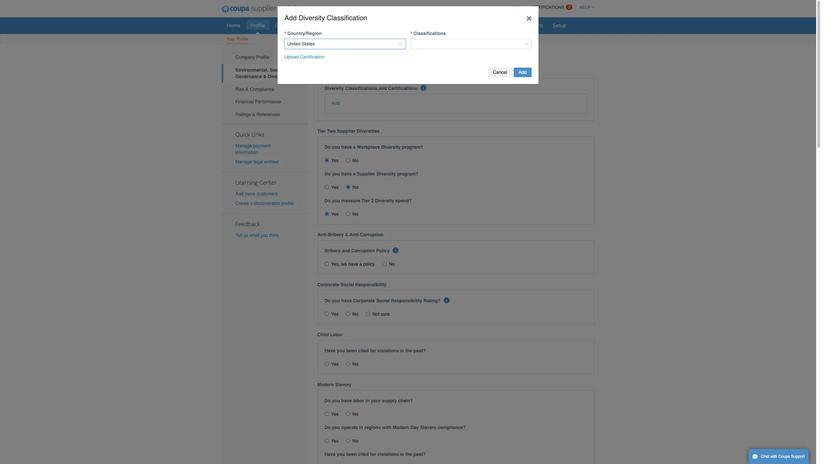 Task type: describe. For each thing, give the bounding box(es) containing it.
2 been from the top
[[346, 452, 357, 457]]

anti-bribery & anti-corruption
[[317, 232, 384, 237]]

your
[[371, 398, 381, 404]]

financial performance link
[[222, 95, 308, 108]]

coupa supplier portal image
[[217, 1, 301, 17]]

2 have from the top
[[325, 452, 336, 457]]

* for * classifications
[[411, 31, 412, 36]]

certifications
[[388, 86, 417, 91]]

your
[[227, 37, 235, 42]]

do you have labor in your supply chain?
[[325, 398, 413, 404]]

program? for do you have a workplace diversity program?
[[402, 145, 423, 150]]

create a discoverable profile link
[[235, 201, 294, 206]]

coupa
[[778, 455, 790, 459]]

×
[[526, 12, 532, 23]]

1 horizontal spatial social
[[376, 298, 390, 304]]

1 have from the top
[[325, 348, 336, 354]]

company
[[235, 55, 255, 60]]

operate
[[341, 425, 358, 430]]

yes for do you operate in regions with modern day slavery compliance?
[[331, 439, 339, 444]]

1 have you been cited for violations in the past? from the top
[[325, 348, 426, 354]]

support
[[791, 455, 805, 459]]

upload certification button
[[284, 53, 324, 60]]

a for do you have a supplier diversity program?
[[353, 171, 356, 177]]

spend?
[[395, 198, 412, 203]]

add up two
[[332, 101, 340, 106]]

0 vertical spatial corporate
[[317, 282, 339, 288]]

tell
[[235, 233, 242, 238]]

ratings
[[235, 112, 251, 117]]

1 for from the top
[[370, 348, 376, 354]]

do for do you have a workplace diversity program?
[[325, 145, 331, 150]]

think
[[269, 233, 279, 238]]

0 horizontal spatial environmental, social, governance & diversity
[[235, 67, 287, 79]]

add diversity classification
[[284, 14, 367, 22]]

1 cited from the top
[[358, 348, 369, 354]]

setup link
[[549, 20, 570, 30]]

discoverable
[[254, 201, 280, 206]]

additional information image for do you have corporate social responsibility rating?
[[444, 298, 449, 304]]

quick
[[235, 130, 250, 138]]

financial performance
[[235, 99, 281, 104]]

1 vertical spatial tier
[[361, 198, 370, 203]]

customers
[[257, 191, 278, 197]]

corporate social responsibility
[[317, 282, 387, 288]]

sure
[[381, 312, 390, 317]]

with inside button
[[770, 455, 777, 459]]

1 vertical spatial add button
[[332, 100, 340, 107]]

do for do you measure tier 2 diversity spend?
[[325, 198, 331, 203]]

governance inside environmental, social, governance & diversity
[[235, 74, 262, 79]]

have for supplier
[[341, 171, 352, 177]]

learning center
[[235, 179, 277, 186]]

manage for manage payment information
[[235, 143, 252, 148]]

risk & compliance link
[[222, 83, 308, 95]]

1 vertical spatial bribery
[[325, 248, 341, 254]]

& inside "link"
[[252, 112, 255, 117]]

do for do you have a supplier diversity program?
[[325, 171, 331, 177]]

0 vertical spatial bribery
[[328, 232, 344, 237]]

1 vertical spatial corruption
[[351, 248, 375, 254]]

certification
[[300, 54, 324, 59]]

add-ons link
[[520, 20, 547, 30]]

we
[[341, 262, 347, 267]]

* for * country/region
[[284, 31, 286, 36]]

tier two supplier diversities
[[317, 129, 380, 134]]

yes, we have a policy
[[331, 262, 375, 267]]

1 been from the top
[[346, 348, 357, 354]]

you inside 'button'
[[261, 233, 268, 238]]

not sure
[[372, 312, 390, 317]]

add more customers
[[235, 191, 278, 197]]

do you have corporate social responsibility rating?
[[325, 298, 441, 304]]

× button
[[519, 6, 539, 29]]

financial
[[235, 99, 254, 104]]

no for supplier
[[353, 185, 358, 190]]

have for social
[[341, 298, 352, 304]]

references
[[257, 112, 280, 117]]

yes for do you have labor in your supply chain?
[[331, 412, 339, 417]]

supply
[[382, 398, 397, 404]]

yes for do you have a supplier diversity program?
[[331, 185, 339, 190]]

1 vertical spatial supplier
[[357, 171, 375, 177]]

home link
[[222, 20, 245, 30]]

ons
[[535, 22, 543, 28]]

compliance
[[250, 87, 274, 92]]

manage payment information link
[[235, 143, 271, 155]]

have for workplace
[[341, 145, 352, 150]]

2
[[371, 198, 374, 203]]

2 have you been cited for violations in the past? from the top
[[325, 452, 426, 457]]

1 horizontal spatial modern
[[393, 425, 409, 430]]

upload certification
[[284, 54, 324, 59]]

1 anti- from the left
[[317, 232, 328, 237]]

0 vertical spatial tier
[[317, 129, 326, 134]]

orders
[[275, 22, 291, 28]]

classifications for *
[[413, 31, 446, 36]]

child
[[317, 332, 329, 338]]

country/region
[[287, 31, 322, 36]]

tell us what you think button
[[235, 232, 279, 239]]

legal
[[253, 159, 263, 164]]

payment
[[253, 143, 271, 148]]

2 cited from the top
[[358, 452, 369, 457]]

yes,
[[331, 262, 340, 267]]

company profile link
[[222, 51, 308, 64]]

1 vertical spatial slavery
[[420, 425, 436, 430]]

service/time sheets
[[301, 22, 347, 28]]

1 horizontal spatial responsibility
[[391, 298, 422, 304]]

center
[[259, 179, 277, 186]]

day
[[411, 425, 419, 430]]

your profile link
[[226, 35, 249, 44]]

workplace
[[357, 145, 380, 150]]

× dialog
[[277, 6, 539, 84]]

two
[[327, 129, 336, 134]]

setup
[[553, 22, 566, 28]]

add-
[[524, 22, 535, 28]]

cancel button
[[488, 68, 512, 77]]

additional information image
[[420, 85, 426, 91]]

classifications for diversity
[[345, 86, 377, 91]]

add-ons
[[524, 22, 543, 28]]

service/time
[[301, 22, 330, 28]]

profile link
[[246, 20, 269, 30]]

classification
[[327, 14, 367, 22]]

your profile
[[227, 37, 248, 42]]

labor
[[330, 332, 343, 338]]

more
[[245, 191, 255, 197]]

2 the from the top
[[405, 452, 412, 457]]

orders link
[[271, 20, 295, 30]]

risk & compliance
[[235, 87, 274, 92]]

policy
[[376, 248, 390, 254]]

create a discoverable profile
[[235, 201, 294, 206]]

0 vertical spatial social
[[341, 282, 354, 288]]

what
[[250, 233, 259, 238]]

modern slavery
[[317, 382, 351, 388]]

no for workplace
[[353, 158, 358, 163]]

measure
[[341, 198, 360, 203]]

a for do you have a workplace diversity program?
[[353, 145, 356, 150]]



Task type: locate. For each thing, give the bounding box(es) containing it.
0 horizontal spatial anti-
[[317, 232, 328, 237]]

1 horizontal spatial additional information image
[[444, 298, 449, 304]]

corruption up policy
[[360, 232, 384, 237]]

environmental, down the sheets on the top left of the page
[[317, 51, 378, 61]]

profile for company profile
[[256, 55, 269, 60]]

social up not sure
[[376, 298, 390, 304]]

a up measure
[[353, 171, 356, 177]]

governance up risk & compliance
[[235, 74, 262, 79]]

1 vertical spatial environmental,
[[235, 67, 269, 73]]

additional information image right rating?
[[444, 298, 449, 304]]

been
[[346, 348, 357, 354], [346, 452, 357, 457]]

5 do from the top
[[325, 398, 331, 404]]

add button right cancel button
[[514, 68, 532, 77]]

1 vertical spatial profile
[[236, 37, 248, 42]]

0 horizontal spatial additional information image
[[393, 248, 399, 254]]

0 vertical spatial classifications
[[413, 31, 446, 36]]

2 past? from the top
[[414, 452, 426, 457]]

0 horizontal spatial add button
[[332, 100, 340, 107]]

None radio
[[346, 158, 350, 163], [325, 262, 329, 266], [325, 312, 329, 316], [346, 362, 350, 366], [325, 439, 329, 443], [346, 439, 350, 443], [346, 158, 350, 163], [325, 262, 329, 266], [325, 312, 329, 316], [346, 362, 350, 366], [325, 439, 329, 443], [346, 439, 350, 443]]

no for in
[[353, 412, 358, 417]]

profile for your profile
[[236, 37, 248, 42]]

child labor
[[317, 332, 343, 338]]

company profile
[[235, 55, 269, 60]]

ratings & references
[[235, 112, 280, 117]]

for
[[370, 348, 376, 354], [370, 452, 376, 457]]

have down "corporate social responsibility"
[[341, 298, 352, 304]]

profile up environmental, social, governance & diversity link on the left
[[256, 55, 269, 60]]

1 past? from the top
[[414, 348, 426, 354]]

0 vertical spatial additional information image
[[393, 248, 399, 254]]

0 horizontal spatial responsibility
[[355, 282, 387, 288]]

2 yes from the top
[[331, 185, 339, 190]]

corporate up not
[[353, 298, 375, 304]]

1 vertical spatial manage
[[235, 159, 252, 164]]

chat with coupa support button
[[749, 449, 809, 464]]

2 * from the left
[[411, 31, 412, 36]]

0 horizontal spatial tier
[[317, 129, 326, 134]]

manage payment information
[[235, 143, 271, 155]]

0 vertical spatial for
[[370, 348, 376, 354]]

0 horizontal spatial corporate
[[317, 282, 339, 288]]

1 vertical spatial governance
[[235, 74, 262, 79]]

additional information image
[[393, 248, 399, 254], [444, 298, 449, 304]]

feedback
[[235, 220, 260, 228]]

ratings & references link
[[222, 108, 308, 121]]

program?
[[402, 145, 423, 150], [397, 171, 418, 177]]

social
[[341, 282, 354, 288], [376, 298, 390, 304]]

yes for do you have a workplace diversity program?
[[331, 158, 339, 163]]

2 anti- from the left
[[350, 232, 360, 237]]

yes for do you measure tier 2 diversity spend?
[[331, 212, 339, 217]]

governance down * classifications
[[411, 51, 461, 61]]

cited
[[358, 348, 369, 354], [358, 452, 369, 457]]

0 horizontal spatial classifications
[[345, 86, 377, 91]]

have for in
[[341, 398, 352, 404]]

modern
[[317, 382, 334, 388], [393, 425, 409, 430]]

have down tier two supplier diversities
[[341, 145, 352, 150]]

0 horizontal spatial supplier
[[337, 129, 355, 134]]

1 vertical spatial been
[[346, 452, 357, 457]]

manage legal entities
[[235, 159, 279, 164]]

2 violations from the top
[[377, 452, 399, 457]]

1 vertical spatial corporate
[[353, 298, 375, 304]]

a left the policy at the left bottom
[[359, 262, 362, 267]]

0 horizontal spatial social,
[[270, 67, 285, 73]]

3 do from the top
[[325, 198, 331, 203]]

2 manage from the top
[[235, 159, 252, 164]]

1 vertical spatial social
[[376, 298, 390, 304]]

manage legal entities link
[[235, 159, 279, 164]]

1 horizontal spatial *
[[411, 31, 412, 36]]

additional information image for bribery and corruption policy
[[393, 248, 399, 254]]

1 horizontal spatial add button
[[514, 68, 532, 77]]

0 vertical spatial profile
[[250, 22, 265, 28]]

manage
[[235, 143, 252, 148], [235, 159, 252, 164]]

profile down coupa supplier portal image in the top of the page
[[250, 22, 265, 28]]

risk
[[235, 87, 244, 92]]

do
[[325, 145, 331, 150], [325, 171, 331, 177], [325, 198, 331, 203], [325, 298, 331, 304], [325, 398, 331, 404], [325, 425, 331, 430]]

1 horizontal spatial classifications
[[413, 31, 446, 36]]

0 vertical spatial corruption
[[360, 232, 384, 237]]

corruption up the policy at the left bottom
[[351, 248, 375, 254]]

1 vertical spatial have you been cited for violations in the past?
[[325, 452, 426, 457]]

have left labor
[[341, 398, 352, 404]]

1 vertical spatial violations
[[377, 452, 399, 457]]

environmental, social, governance & diversity down * classifications
[[317, 51, 507, 61]]

corporate down yes,
[[317, 282, 339, 288]]

tier left two
[[317, 129, 326, 134]]

environmental, inside environmental, social, governance & diversity
[[235, 67, 269, 73]]

environmental, social, governance & diversity
[[317, 51, 507, 61], [235, 67, 287, 79]]

additional information image right policy
[[393, 248, 399, 254]]

0 horizontal spatial modern
[[317, 382, 334, 388]]

no for 2
[[353, 212, 358, 217]]

profile
[[281, 201, 294, 206]]

0 vertical spatial have
[[325, 348, 336, 354]]

1 vertical spatial past?
[[414, 452, 426, 457]]

1 horizontal spatial tier
[[361, 198, 370, 203]]

bribery and corruption policy
[[325, 248, 390, 254]]

3 yes from the top
[[331, 212, 339, 217]]

0 vertical spatial add button
[[514, 68, 532, 77]]

anti-
[[317, 232, 328, 237], [350, 232, 360, 237]]

add button up two
[[332, 100, 340, 107]]

a right create
[[250, 201, 253, 206]]

1 yes from the top
[[331, 158, 339, 163]]

0 vertical spatial and
[[379, 86, 387, 91]]

1 vertical spatial environmental, social, governance & diversity
[[235, 67, 287, 79]]

0 vertical spatial environmental, social, governance & diversity
[[317, 51, 507, 61]]

a left workplace at top
[[353, 145, 356, 150]]

upload
[[284, 54, 299, 59]]

chain?
[[398, 398, 413, 404]]

with
[[382, 425, 391, 430], [770, 455, 777, 459]]

slavery right day
[[420, 425, 436, 430]]

0 vertical spatial governance
[[411, 51, 461, 61]]

None radio
[[325, 158, 329, 163], [325, 185, 329, 189], [346, 185, 350, 189], [325, 212, 329, 216], [346, 212, 350, 216], [382, 262, 387, 266], [346, 312, 350, 316], [366, 312, 370, 316], [325, 362, 329, 366], [325, 412, 329, 416], [346, 412, 350, 416], [325, 158, 329, 163], [325, 185, 329, 189], [346, 185, 350, 189], [325, 212, 329, 216], [346, 212, 350, 216], [382, 262, 387, 266], [346, 312, 350, 316], [366, 312, 370, 316], [325, 362, 329, 366], [325, 412, 329, 416], [346, 412, 350, 416]]

environmental, social, governance & diversity up compliance
[[235, 67, 287, 79]]

2 for from the top
[[370, 452, 376, 457]]

home
[[227, 22, 241, 28]]

0 vertical spatial social,
[[381, 51, 408, 61]]

1 horizontal spatial corporate
[[353, 298, 375, 304]]

yes
[[331, 158, 339, 163], [331, 185, 339, 190], [331, 212, 339, 217], [331, 312, 339, 317], [331, 362, 339, 367], [331, 412, 339, 417], [331, 439, 339, 444]]

add
[[284, 14, 297, 22], [519, 70, 527, 75], [332, 101, 340, 106], [235, 191, 244, 197]]

manage inside manage payment information
[[235, 143, 252, 148]]

0 horizontal spatial slavery
[[335, 382, 351, 388]]

6 do from the top
[[325, 425, 331, 430]]

0 vertical spatial violations
[[377, 348, 399, 354]]

service/time sheets link
[[296, 20, 351, 30]]

bribery
[[328, 232, 344, 237], [325, 248, 341, 254]]

environmental,
[[317, 51, 378, 61], [235, 67, 269, 73]]

in
[[400, 348, 404, 354], [366, 398, 370, 404], [359, 425, 363, 430], [400, 452, 404, 457]]

1 do from the top
[[325, 145, 331, 150]]

1 vertical spatial social,
[[270, 67, 285, 73]]

diversity inside × dialog
[[299, 14, 325, 22]]

compliance?
[[438, 425, 466, 430]]

0 horizontal spatial environmental,
[[235, 67, 269, 73]]

no for regions
[[353, 439, 358, 444]]

with right chat
[[770, 455, 777, 459]]

not
[[372, 312, 380, 317]]

add right cancel
[[519, 70, 527, 75]]

do you operate in regions with modern day slavery compliance?
[[325, 425, 466, 430]]

1 horizontal spatial and
[[379, 86, 387, 91]]

classifications inside × dialog
[[413, 31, 446, 36]]

performance
[[255, 99, 281, 104]]

1 vertical spatial for
[[370, 452, 376, 457]]

profile right the your
[[236, 37, 248, 42]]

1 horizontal spatial slavery
[[420, 425, 436, 430]]

0 horizontal spatial with
[[382, 425, 391, 430]]

have for policy
[[348, 262, 358, 267]]

links
[[251, 130, 265, 138]]

have up measure
[[341, 171, 352, 177]]

supplier right two
[[337, 129, 355, 134]]

rating?
[[424, 298, 441, 304]]

profile
[[250, 22, 265, 28], [236, 37, 248, 42], [256, 55, 269, 60]]

do you have a workplace diversity program?
[[325, 145, 423, 150]]

no for for
[[353, 362, 358, 367]]

manage up "information"
[[235, 143, 252, 148]]

social, inside environmental, social, governance & diversity
[[270, 67, 285, 73]]

0 vertical spatial been
[[346, 348, 357, 354]]

1 horizontal spatial social,
[[381, 51, 408, 61]]

a for yes, we have a policy
[[359, 262, 362, 267]]

quick links
[[235, 130, 265, 138]]

diversities
[[357, 129, 380, 134]]

manage down "information"
[[235, 159, 252, 164]]

0 vertical spatial responsibility
[[355, 282, 387, 288]]

1 manage from the top
[[235, 143, 252, 148]]

do you measure tier 2 diversity spend?
[[325, 198, 412, 203]]

* country/region
[[284, 31, 322, 36]]

bribery up bribery and corruption policy at left bottom
[[328, 232, 344, 237]]

1 horizontal spatial governance
[[411, 51, 461, 61]]

responsibility
[[355, 282, 387, 288], [391, 298, 422, 304]]

do for do you have labor in your supply chain?
[[325, 398, 331, 404]]

slavery up do you have labor in your supply chain?
[[335, 382, 351, 388]]

1 vertical spatial and
[[342, 248, 350, 254]]

environmental, down the company profile
[[235, 67, 269, 73]]

past?
[[414, 348, 426, 354], [414, 452, 426, 457]]

2 do from the top
[[325, 171, 331, 177]]

and up we on the left of page
[[342, 248, 350, 254]]

tell us what you think
[[235, 233, 279, 238]]

bribery up yes,
[[325, 248, 341, 254]]

corruption
[[360, 232, 384, 237], [351, 248, 375, 254]]

&
[[463, 51, 470, 61], [263, 74, 266, 79], [246, 87, 249, 92], [252, 112, 255, 117], [345, 232, 348, 237]]

1 horizontal spatial supplier
[[357, 171, 375, 177]]

manage for manage legal entities
[[235, 159, 252, 164]]

create
[[235, 201, 249, 206]]

tier left 2
[[361, 198, 370, 203]]

0 vertical spatial the
[[405, 348, 412, 354]]

5 yes from the top
[[331, 362, 339, 367]]

1 * from the left
[[284, 31, 286, 36]]

social,
[[381, 51, 408, 61], [270, 67, 285, 73]]

1 horizontal spatial environmental, social, governance & diversity
[[317, 51, 507, 61]]

1 horizontal spatial environmental,
[[317, 51, 378, 61]]

social down we on the left of page
[[341, 282, 354, 288]]

7 yes from the top
[[331, 439, 339, 444]]

add up create
[[235, 191, 244, 197]]

0 horizontal spatial and
[[342, 248, 350, 254]]

1 vertical spatial responsibility
[[391, 298, 422, 304]]

1 vertical spatial modern
[[393, 425, 409, 430]]

0 vertical spatial slavery
[[335, 382, 351, 388]]

chat with coupa support
[[761, 455, 805, 459]]

0 vertical spatial past?
[[414, 348, 426, 354]]

supplier up 'do you measure tier 2 diversity spend?'
[[357, 171, 375, 177]]

1 vertical spatial additional information image
[[444, 298, 449, 304]]

0 vertical spatial manage
[[235, 143, 252, 148]]

have right we on the left of page
[[348, 262, 358, 267]]

0 horizontal spatial governance
[[235, 74, 262, 79]]

0 vertical spatial have you been cited for violations in the past?
[[325, 348, 426, 354]]

add button
[[514, 68, 532, 77], [332, 100, 340, 107]]

do for do you operate in regions with modern day slavery compliance?
[[325, 425, 331, 430]]

labor
[[353, 398, 364, 404]]

tier
[[317, 129, 326, 134], [361, 198, 370, 203]]

1 the from the top
[[405, 348, 412, 354]]

0 horizontal spatial *
[[284, 31, 286, 36]]

* classifications
[[411, 31, 446, 36]]

and left certifications
[[379, 86, 387, 91]]

program? for do you have a supplier diversity program?
[[397, 171, 418, 177]]

sheets
[[331, 22, 347, 28]]

0 horizontal spatial social
[[341, 282, 354, 288]]

responsibility left rating?
[[391, 298, 422, 304]]

0 vertical spatial with
[[382, 425, 391, 430]]

add up "orders"
[[284, 14, 297, 22]]

0 vertical spatial environmental,
[[317, 51, 378, 61]]

cancel
[[493, 70, 507, 75]]

0 vertical spatial modern
[[317, 382, 334, 388]]

& inside environmental, social, governance & diversity
[[263, 74, 266, 79]]

responsibility up do you have corporate social responsibility rating?
[[355, 282, 387, 288]]

4 do from the top
[[325, 298, 331, 304]]

1 vertical spatial program?
[[397, 171, 418, 177]]

0 vertical spatial cited
[[358, 348, 369, 354]]

us
[[244, 233, 248, 238]]

1 horizontal spatial anti-
[[350, 232, 360, 237]]

1 vertical spatial classifications
[[345, 86, 377, 91]]

have
[[341, 145, 352, 150], [341, 171, 352, 177], [348, 262, 358, 267], [341, 298, 352, 304], [341, 398, 352, 404]]

yes for have you been cited for violations in the past?
[[331, 362, 339, 367]]

slavery
[[335, 382, 351, 388], [420, 425, 436, 430]]

1 violations from the top
[[377, 348, 399, 354]]

do for do you have corporate social responsibility rating?
[[325, 298, 331, 304]]

a
[[353, 145, 356, 150], [353, 171, 356, 177], [250, 201, 253, 206], [359, 262, 362, 267]]

6 yes from the top
[[331, 412, 339, 417]]

2 vertical spatial profile
[[256, 55, 269, 60]]

0 vertical spatial supplier
[[337, 129, 355, 134]]

4 yes from the top
[[331, 312, 339, 317]]

information
[[235, 150, 258, 155]]

1 horizontal spatial with
[[770, 455, 777, 459]]

with right the regions
[[382, 425, 391, 430]]

1 vertical spatial the
[[405, 452, 412, 457]]

0 vertical spatial program?
[[402, 145, 423, 150]]

1 vertical spatial with
[[770, 455, 777, 459]]

1 vertical spatial cited
[[358, 452, 369, 457]]

policy
[[363, 262, 375, 267]]

1 vertical spatial have
[[325, 452, 336, 457]]



Task type: vqa. For each thing, say whether or not it's contained in the screenshot.
us
yes



